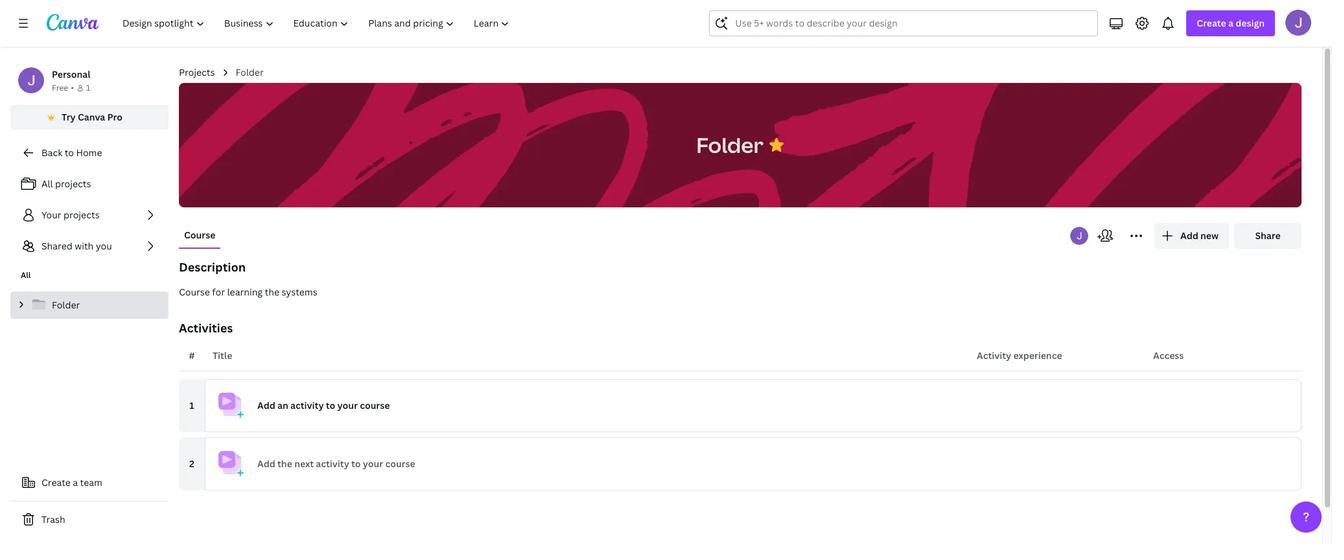 Task type: describe. For each thing, give the bounding box(es) containing it.
for
[[212, 286, 225, 298]]

new
[[1201, 229, 1219, 242]]

add new button
[[1155, 223, 1229, 249]]

activity experience
[[977, 349, 1062, 362]]

top level navigation element
[[114, 10, 521, 36]]

canva
[[78, 111, 105, 123]]

course for course for learning the systems
[[179, 286, 210, 298]]

add for add an activity to your course
[[257, 399, 275, 412]]

create a team
[[41, 476, 102, 489]]

a for team
[[73, 476, 78, 489]]

create a design
[[1197, 17, 1265, 29]]

add an activity to your course
[[257, 399, 390, 412]]

personal
[[52, 68, 90, 80]]

your projects link
[[10, 202, 169, 228]]

pro
[[107, 111, 122, 123]]

create for create a team
[[41, 476, 71, 489]]

create for create a design
[[1197, 17, 1226, 29]]

1 horizontal spatial folder
[[236, 66, 264, 78]]

title
[[213, 349, 232, 362]]

description
[[179, 259, 246, 275]]

to inside dropdown button
[[326, 399, 335, 412]]

share
[[1255, 229, 1281, 242]]

1 horizontal spatial 1
[[189, 399, 194, 412]]

1 vertical spatial your
[[363, 458, 383, 470]]

#
[[189, 349, 195, 362]]

1 vertical spatial folder link
[[10, 292, 169, 319]]

2 vertical spatial folder
[[52, 299, 80, 311]]

an
[[277, 399, 288, 412]]

add new
[[1181, 229, 1219, 242]]

folder button
[[690, 125, 770, 166]]

your
[[41, 209, 61, 221]]

back to home
[[41, 147, 102, 159]]

experience
[[1014, 349, 1062, 362]]

folder inside button
[[696, 131, 764, 159]]

all for all projects
[[41, 178, 53, 190]]

projects link
[[179, 65, 215, 80]]

activity
[[977, 349, 1011, 362]]

course for course
[[184, 229, 216, 241]]

Search search field
[[735, 11, 1073, 36]]

all projects link
[[10, 171, 169, 197]]

course for learning the systems button
[[179, 285, 1302, 300]]

course for learning the systems
[[179, 286, 317, 298]]

try canva pro
[[62, 111, 122, 123]]

try
[[62, 111, 76, 123]]

with
[[75, 240, 94, 252]]

share button
[[1234, 223, 1302, 249]]

shared
[[41, 240, 72, 252]]

projects for all projects
[[55, 178, 91, 190]]

you
[[96, 240, 112, 252]]



Task type: locate. For each thing, give the bounding box(es) containing it.
course inside "button"
[[184, 229, 216, 241]]

projects for your projects
[[64, 209, 100, 221]]

to right next
[[351, 458, 361, 470]]

your projects
[[41, 209, 100, 221]]

0 vertical spatial projects
[[55, 178, 91, 190]]

activity right next
[[316, 458, 349, 470]]

1 vertical spatial projects
[[64, 209, 100, 221]]

add the next activity to your course
[[257, 458, 415, 470]]

None search field
[[709, 10, 1098, 36]]

create left team
[[41, 476, 71, 489]]

your inside dropdown button
[[337, 399, 358, 412]]

the left next
[[277, 458, 292, 470]]

design
[[1236, 17, 1265, 29]]

1 horizontal spatial to
[[326, 399, 335, 412]]

1 horizontal spatial a
[[1229, 17, 1234, 29]]

to right back
[[65, 147, 74, 159]]

projects
[[55, 178, 91, 190], [64, 209, 100, 221]]

1 vertical spatial activity
[[316, 458, 349, 470]]

0 vertical spatial activity
[[290, 399, 324, 412]]

free •
[[52, 82, 74, 93]]

to
[[65, 147, 74, 159], [326, 399, 335, 412], [351, 458, 361, 470]]

folder link right projects link
[[236, 65, 264, 80]]

1 vertical spatial a
[[73, 476, 78, 489]]

course button
[[179, 223, 221, 248]]

home
[[76, 147, 102, 159]]

list
[[10, 171, 169, 259]]

add
[[1181, 229, 1198, 242], [257, 399, 275, 412], [257, 458, 275, 470]]

projects
[[179, 66, 215, 78]]

projects inside all projects link
[[55, 178, 91, 190]]

next
[[294, 458, 314, 470]]

a for design
[[1229, 17, 1234, 29]]

0 vertical spatial all
[[41, 178, 53, 190]]

0 horizontal spatial create
[[41, 476, 71, 489]]

0 vertical spatial your
[[337, 399, 358, 412]]

learning
[[227, 286, 263, 298]]

0 vertical spatial course
[[360, 399, 390, 412]]

1 vertical spatial folder
[[696, 131, 764, 159]]

course up description
[[184, 229, 216, 241]]

1 horizontal spatial create
[[1197, 17, 1226, 29]]

all projects
[[41, 178, 91, 190]]

0 vertical spatial create
[[1197, 17, 1226, 29]]

0 vertical spatial a
[[1229, 17, 1234, 29]]

0 vertical spatial folder
[[236, 66, 264, 78]]

create a design button
[[1187, 10, 1275, 36]]

1 vertical spatial course
[[179, 286, 210, 298]]

all
[[41, 178, 53, 190], [21, 270, 31, 281]]

folder
[[236, 66, 264, 78], [696, 131, 764, 159], [52, 299, 80, 311]]

1 vertical spatial add
[[257, 399, 275, 412]]

2
[[189, 458, 194, 470]]

add left next
[[257, 458, 275, 470]]

2 vertical spatial to
[[351, 458, 361, 470]]

trash link
[[10, 507, 169, 533]]

add left new
[[1181, 229, 1198, 242]]

a left team
[[73, 476, 78, 489]]

create a team button
[[10, 470, 169, 496]]

team
[[80, 476, 102, 489]]

course inside dropdown button
[[360, 399, 390, 412]]

add left an
[[257, 399, 275, 412]]

back
[[41, 147, 62, 159]]

projects down back to home
[[55, 178, 91, 190]]

projects right your
[[64, 209, 100, 221]]

try canva pro button
[[10, 105, 169, 130]]

shared with you link
[[10, 233, 169, 259]]

activity right an
[[290, 399, 324, 412]]

1 vertical spatial course
[[385, 458, 415, 470]]

1 right •
[[86, 82, 90, 93]]

0 horizontal spatial a
[[73, 476, 78, 489]]

1 horizontal spatial all
[[41, 178, 53, 190]]

2 horizontal spatial folder
[[696, 131, 764, 159]]

a
[[1229, 17, 1234, 29], [73, 476, 78, 489]]

1
[[86, 82, 90, 93], [189, 399, 194, 412]]

back to home link
[[10, 140, 169, 166]]

0 horizontal spatial 1
[[86, 82, 90, 93]]

free
[[52, 82, 68, 93]]

a inside dropdown button
[[1229, 17, 1234, 29]]

course inside button
[[179, 286, 210, 298]]

2 vertical spatial add
[[257, 458, 275, 470]]

a inside button
[[73, 476, 78, 489]]

create inside create a design dropdown button
[[1197, 17, 1226, 29]]

list containing all projects
[[10, 171, 169, 259]]

add for add the next activity to your course
[[257, 458, 275, 470]]

the right learning
[[265, 286, 279, 298]]

all for all
[[21, 270, 31, 281]]

create inside create a team button
[[41, 476, 71, 489]]

1 vertical spatial all
[[21, 270, 31, 281]]

0 vertical spatial course
[[184, 229, 216, 241]]

0 vertical spatial to
[[65, 147, 74, 159]]

0 vertical spatial add
[[1181, 229, 1198, 242]]

the inside button
[[265, 286, 279, 298]]

a left design
[[1229, 17, 1234, 29]]

1 down #
[[189, 399, 194, 412]]

to right an
[[326, 399, 335, 412]]

create
[[1197, 17, 1226, 29], [41, 476, 71, 489]]

0 vertical spatial folder link
[[236, 65, 264, 80]]

0 horizontal spatial folder
[[52, 299, 80, 311]]

add an activity to your course button
[[205, 379, 1302, 432]]

0 horizontal spatial your
[[337, 399, 358, 412]]

1 vertical spatial the
[[277, 458, 292, 470]]

your
[[337, 399, 358, 412], [363, 458, 383, 470]]

trash
[[41, 513, 65, 526]]

course
[[360, 399, 390, 412], [385, 458, 415, 470]]

1 horizontal spatial your
[[363, 458, 383, 470]]

jacob simon image
[[1286, 10, 1311, 36]]

course left for
[[179, 286, 210, 298]]

1 vertical spatial to
[[326, 399, 335, 412]]

create left design
[[1197, 17, 1226, 29]]

access
[[1153, 349, 1184, 362]]

0 horizontal spatial folder link
[[10, 292, 169, 319]]

2 horizontal spatial to
[[351, 458, 361, 470]]

0 horizontal spatial all
[[21, 270, 31, 281]]

projects inside your projects link
[[64, 209, 100, 221]]

activity inside dropdown button
[[290, 399, 324, 412]]

systems
[[282, 286, 317, 298]]

1 vertical spatial create
[[41, 476, 71, 489]]

add for add new
[[1181, 229, 1198, 242]]

shared with you
[[41, 240, 112, 252]]

folder link down shared with you link at the top
[[10, 292, 169, 319]]

1 vertical spatial 1
[[189, 399, 194, 412]]

activities
[[179, 320, 233, 336]]

activity
[[290, 399, 324, 412], [316, 458, 349, 470]]

0 vertical spatial the
[[265, 286, 279, 298]]

1 horizontal spatial folder link
[[236, 65, 264, 80]]

0 horizontal spatial to
[[65, 147, 74, 159]]

0 vertical spatial 1
[[86, 82, 90, 93]]

course
[[184, 229, 216, 241], [179, 286, 210, 298]]

•
[[71, 82, 74, 93]]

the
[[265, 286, 279, 298], [277, 458, 292, 470]]

folder link
[[236, 65, 264, 80], [10, 292, 169, 319]]



Task type: vqa. For each thing, say whether or not it's contained in the screenshot.
the rightmost any
no



